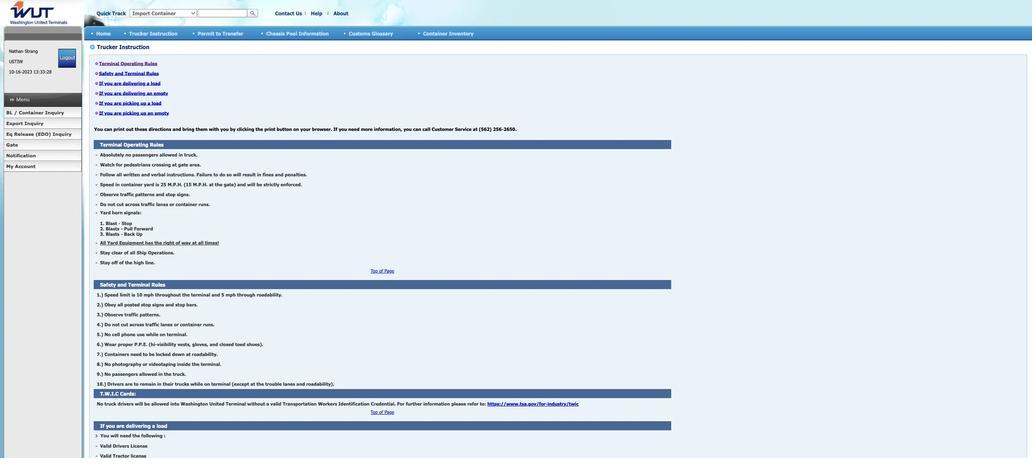 Task type: vqa. For each thing, say whether or not it's contained in the screenshot.
the bottom ID
no



Task type: describe. For each thing, give the bounding box(es) containing it.
permit
[[198, 30, 215, 36]]

contact us link
[[275, 10, 302, 16]]

export
[[6, 121, 23, 126]]

1 vertical spatial container
[[19, 110, 44, 115]]

account
[[15, 164, 36, 169]]

nathan
[[9, 48, 23, 54]]

quick
[[97, 10, 111, 16]]

gate link
[[4, 140, 82, 150]]

eq release (edo) inquiry
[[6, 131, 72, 137]]

notification link
[[4, 150, 82, 161]]

transfer
[[223, 30, 243, 36]]

home
[[96, 30, 111, 36]]

trucker instruction
[[129, 30, 178, 36]]

nathan strang
[[9, 48, 38, 54]]

track
[[112, 10, 126, 16]]

trucker
[[129, 30, 148, 36]]

1 horizontal spatial container
[[424, 30, 448, 36]]

(edo)
[[35, 131, 51, 137]]

gate
[[6, 142, 18, 148]]

inventory
[[449, 30, 474, 36]]

contact
[[275, 10, 295, 16]]

pool
[[287, 30, 297, 36]]

eq release (edo) inquiry link
[[4, 129, 82, 140]]

strang
[[25, 48, 38, 54]]

1 vertical spatial inquiry
[[25, 121, 43, 126]]

to
[[216, 30, 221, 36]]

notification
[[6, 153, 36, 158]]

us
[[296, 10, 302, 16]]

about link
[[334, 10, 349, 16]]

bl / container inquiry
[[6, 110, 64, 115]]

ustiw
[[9, 59, 23, 64]]

glossary
[[372, 30, 393, 36]]

chassis
[[266, 30, 285, 36]]

chassis pool information
[[266, 30, 329, 36]]



Task type: locate. For each thing, give the bounding box(es) containing it.
inquiry
[[45, 110, 64, 115], [25, 121, 43, 126], [53, 131, 72, 137]]

10-
[[9, 69, 16, 74]]

13:33:28
[[34, 69, 52, 74]]

container up export inquiry
[[19, 110, 44, 115]]

help link
[[311, 10, 323, 16]]

inquiry for container
[[45, 110, 64, 115]]

customs glossary
[[349, 30, 393, 36]]

16-
[[16, 69, 22, 74]]

information
[[299, 30, 329, 36]]

10-16-2023 13:33:28
[[9, 69, 52, 74]]

export inquiry link
[[4, 118, 82, 129]]

my account link
[[4, 161, 82, 172]]

2023
[[22, 69, 32, 74]]

container inventory
[[424, 30, 474, 36]]

eq
[[6, 131, 12, 137]]

my
[[6, 164, 13, 169]]

release
[[14, 131, 34, 137]]

inquiry up export inquiry link
[[45, 110, 64, 115]]

0 vertical spatial inquiry
[[45, 110, 64, 115]]

bl / container inquiry link
[[4, 107, 82, 118]]

quick track
[[97, 10, 126, 16]]

container
[[424, 30, 448, 36], [19, 110, 44, 115]]

0 horizontal spatial container
[[19, 110, 44, 115]]

permit to transfer
[[198, 30, 243, 36]]

2 vertical spatial inquiry
[[53, 131, 72, 137]]

inquiry right (edo)
[[53, 131, 72, 137]]

/
[[14, 110, 17, 115]]

my account
[[6, 164, 36, 169]]

help
[[311, 10, 323, 16]]

bl
[[6, 110, 13, 115]]

0 vertical spatial container
[[424, 30, 448, 36]]

container left the inventory at left
[[424, 30, 448, 36]]

about
[[334, 10, 349, 16]]

instruction
[[150, 30, 178, 36]]

contact us
[[275, 10, 302, 16]]

login image
[[58, 49, 76, 68]]

inquiry for (edo)
[[53, 131, 72, 137]]

customs
[[349, 30, 371, 36]]

None text field
[[198, 9, 247, 17]]

inquiry down bl / container inquiry
[[25, 121, 43, 126]]

export inquiry
[[6, 121, 43, 126]]



